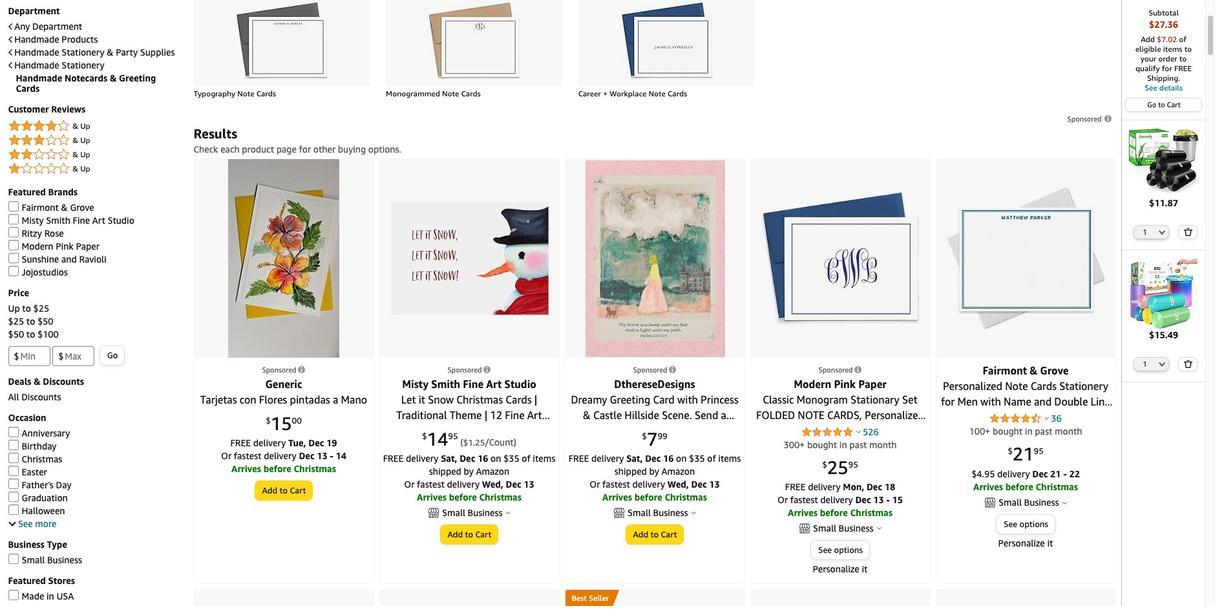 Task type: vqa. For each thing, say whether or not it's contained in the screenshot.
76916, inside the list
no



Task type: locate. For each thing, give the bounding box(es) containing it.
& up down the '2 stars & up' element
[[73, 164, 90, 174]]

grove inside featured brands element
[[70, 202, 94, 213]]

add to cart button
[[255, 481, 313, 500], [441, 525, 498, 544], [626, 525, 684, 544]]

8 checkbox image from the top
[[8, 466, 18, 476]]

small
[[999, 497, 1022, 508], [442, 507, 466, 518], [628, 507, 651, 518], [814, 522, 837, 533], [22, 555, 45, 566]]

3 checkbox image from the top
[[8, 554, 18, 564]]

or inside free delivery tue, dec 19 or fastest delivery dec 13 - 14 arrives before christmas
[[221, 450, 232, 461]]

0 vertical spatial in
[[1026, 425, 1033, 436]]

made in usa
[[22, 591, 74, 602]]

1 horizontal spatial it
[[1048, 538, 1054, 549]]

up inside 3 stars & up element
[[80, 135, 90, 145]]

personalized note cards stationery for men with name and double line border - custom stationary set with envelopes - flat ... image
[[947, 187, 1106, 330]]

see options link for 21
[[997, 515, 1055, 534]]

& up
[[73, 121, 90, 131], [73, 135, 90, 145], [73, 150, 90, 159], [73, 164, 90, 174]]

$ 25 95
[[823, 456, 859, 478]]

smith up the 'rose'
[[46, 215, 70, 226]]

2 arrives before christmas from the left
[[603, 491, 707, 502]]

1 vertical spatial month
[[870, 439, 897, 450]]

1 featured from the top
[[8, 187, 46, 198]]

add to cart for 14
[[448, 529, 492, 539]]

mano
[[341, 393, 367, 406]]

1 horizontal spatial month
[[1056, 425, 1083, 436]]

1 $35 from the left
[[504, 453, 520, 464]]

month down 36 link
[[1056, 425, 1083, 436]]

on $35 of items shipped by amazon down "/count)"
[[429, 453, 556, 476]]

1 or fastest delivery wed, dec 13 from the left
[[404, 478, 535, 489]]

or fastest delivery wed, dec 13 for 14
[[404, 478, 535, 489]]

1 shipped from the left
[[429, 465, 462, 476]]

1 horizontal spatial $50
[[37, 316, 53, 327]]

1 vertical spatial department
[[32, 21, 82, 32]]

free inside free delivery mon, dec 18 or fastest delivery dec 13 - 15 arrives before christmas
[[786, 481, 806, 492]]

see for see options link corresponding to 25
[[819, 544, 833, 555]]

bought right 100+
[[993, 425, 1023, 436]]

cards
[[16, 83, 40, 94], [257, 89, 276, 99], [461, 89, 481, 99], [668, 89, 688, 99]]

deals & discounts all discounts
[[8, 376, 84, 403]]

0 horizontal spatial art
[[92, 215, 105, 226]]

- left '22'
[[1064, 468, 1068, 479]]

0 horizontal spatial of
[[522, 453, 531, 464]]

$50 to $100 link
[[8, 329, 59, 340]]

0 vertical spatial go
[[1148, 100, 1157, 109]]

1 horizontal spatial see options link
[[997, 515, 1055, 534]]

bought up the 25
[[808, 439, 838, 450]]

or fastest delivery wed, dec 13 element down $1.25
[[404, 478, 535, 489]]

0 horizontal spatial past
[[850, 439, 868, 450]]

14 inside free delivery tue, dec 19 or fastest delivery dec 13 - 14 arrives before christmas
[[336, 450, 347, 461]]

1 horizontal spatial bought
[[993, 425, 1023, 436]]

modern up sunshine
[[22, 241, 53, 252]]

1 horizontal spatial 16
[[664, 453, 674, 464]]

modern
[[22, 241, 53, 252], [794, 378, 832, 390]]

1 note from the left
[[237, 89, 255, 99]]

art up the ravioli at left top
[[92, 215, 105, 226]]

1 free delivery sat, dec 16 on $35 of items shipped by amazon element from the left
[[383, 453, 556, 476]]

& up the misty smith fine art studio link on the top left of the page
[[61, 202, 68, 213]]

in up '$ 25 95'
[[840, 439, 848, 450]]

sponsored for 7
[[633, 365, 668, 374]]

2 checkbox image from the top
[[8, 453, 18, 463]]

sat, down $ 7 99
[[627, 453, 643, 464]]

1 horizontal spatial of
[[708, 453, 716, 464]]

dec inside $4.95 delivery dec 21 - 22 arrives before christmas
[[1033, 468, 1049, 479]]

fastest inside free delivery tue, dec 19 or fastest delivery dec 13 - 14 arrives before christmas
[[234, 450, 262, 461]]

note for monogrammed
[[442, 89, 459, 99]]

jojostudios link
[[8, 266, 68, 278]]

handmade inside handmade notecards & greeting cards
[[16, 73, 62, 84]]

arrives before christmas for 14
[[417, 491, 522, 502]]

& up down 3 stars & up element
[[73, 150, 90, 159]]

95 for 21
[[1035, 446, 1044, 456]]

7
[[647, 428, 658, 449]]

studio
[[108, 215, 134, 226], [505, 378, 537, 390]]

0 horizontal spatial amazon
[[476, 465, 510, 476]]

up down 3 stars & up element
[[80, 150, 90, 159]]

1 vertical spatial misty smith fine art studio
[[402, 378, 537, 390]]

handmade notecards & greeting cards
[[16, 73, 156, 94]]

& up link
[[8, 119, 181, 134], [8, 133, 181, 148], [8, 147, 181, 163], [8, 161, 181, 177]]

career + workplace note cards
[[579, 89, 688, 99]]

13
[[317, 450, 328, 461], [524, 478, 535, 489], [710, 478, 720, 489], [874, 494, 885, 505]]

$50 up $100
[[37, 316, 53, 327]]

free delivery sat, dec 16 on $35 of items shipped by amazon element down $1.25
[[383, 453, 556, 476]]

up inside 4 stars & up element
[[80, 121, 90, 131]]

checkbox image for anniversary
[[8, 427, 18, 437]]

bought for 25
[[808, 439, 838, 450]]

0 horizontal spatial 95
[[448, 431, 458, 441]]

1 stationery from the top
[[62, 47, 104, 58]]

sponsored ad - classic monogram stationary set folded note cards, personalized stationary set, personalized monogram stati... image
[[762, 192, 920, 325]]

go down the see details
[[1148, 100, 1157, 109]]

fairmont inside fairmont & grove link
[[22, 202, 59, 213]]

& inside handmade notecards & greeting cards
[[110, 73, 117, 84]]

95 inside $ 14 95 ( $1.25 /count)
[[448, 431, 458, 441]]

checkbox image
[[8, 227, 18, 238], [8, 453, 18, 463], [8, 554, 18, 564], [8, 590, 18, 600]]

add
[[1142, 34, 1156, 44], [262, 485, 278, 495], [448, 529, 463, 539], [634, 529, 649, 539]]

2 horizontal spatial add to cart button
[[626, 525, 684, 544]]

delete image for $15.49
[[1184, 360, 1194, 368]]

arrives inside $4.95 delivery dec 21 - 22 arrives before christmas
[[974, 481, 1004, 492]]

1 horizontal spatial grove
[[1041, 364, 1069, 377]]

sat,
[[441, 453, 458, 464], [627, 453, 643, 464]]

0 horizontal spatial modern pink paper
[[22, 241, 100, 252]]

95 inside the "$ 21 95"
[[1035, 446, 1044, 456]]

discounts up occasion
[[21, 392, 61, 403]]

2 note from the left
[[442, 89, 459, 99]]

& up link up 1 star & up element
[[8, 133, 181, 148]]

6 checkbox image from the top
[[8, 427, 18, 437]]

0 horizontal spatial go
[[107, 350, 118, 361]]

options down free delivery mon, dec 18 or fastest delivery dec 13 - 15 arrives before christmas
[[835, 544, 863, 555]]

by for 14
[[464, 465, 474, 476]]

0 horizontal spatial sat,
[[441, 453, 458, 464]]

1 & up from the top
[[73, 121, 90, 131]]

before
[[264, 463, 292, 474], [1006, 481, 1034, 492], [449, 491, 477, 502], [635, 491, 663, 502], [820, 507, 848, 518]]

all
[[8, 392, 19, 403]]

1 checkbox image from the top
[[8, 201, 18, 212]]

$ left (
[[422, 431, 427, 441]]

11 checkbox image from the top
[[8, 505, 18, 515]]

personalize it
[[999, 538, 1054, 549], [813, 563, 868, 574]]

0 horizontal spatial modern
[[22, 241, 53, 252]]

0 vertical spatial 21
[[1013, 443, 1035, 464]]

or fastest delivery wed, dec 13 element down $ 7 99
[[590, 478, 720, 489]]

2 or fastest delivery wed, dec 13 from the left
[[590, 478, 720, 489]]

featured up made
[[8, 575, 46, 586]]

$ left 99
[[642, 431, 647, 441]]

1 wed, from the left
[[482, 478, 504, 489]]

1 sat, from the left
[[441, 453, 458, 464]]

0 vertical spatial past
[[1036, 425, 1053, 436]]

5 checkbox image from the top
[[8, 266, 18, 276]]

personalize
[[999, 538, 1046, 549], [813, 563, 860, 574]]

extender expand image
[[8, 519, 16, 527]]

before down (
[[449, 491, 477, 502]]

go for go
[[107, 350, 118, 361]]

$50
[[37, 316, 53, 327], [8, 329, 24, 340]]

- down 19
[[330, 450, 334, 461]]

popover image
[[878, 527, 882, 530]]

1
[[1144, 227, 1148, 236], [1144, 360, 1148, 368]]

amazon down "/count)"
[[476, 465, 510, 476]]

fairmont & grove inside fairmont & grove link
[[22, 202, 94, 213]]

handmade products
[[14, 34, 98, 45]]

15 down 18
[[893, 494, 904, 505]]

before down or fastest delivery dec 13 - 15 element
[[820, 507, 848, 518]]

see details link
[[1129, 83, 1200, 92]]

of eligible items to your order to qualify for free shipping.
[[1136, 34, 1193, 83]]

cards up customer
[[16, 83, 40, 94]]

checkbox image inside ritzy rose link
[[8, 227, 18, 238]]

2 free delivery sat, dec 16 from the left
[[569, 453, 677, 464]]

go right max text field
[[107, 350, 118, 361]]

product
[[242, 144, 274, 155]]

birthday
[[22, 441, 57, 452]]

1 vertical spatial 15
[[893, 494, 904, 505]]

0 vertical spatial personalize
[[999, 538, 1046, 549]]

checkbox image left ritzy
[[8, 227, 18, 238]]

amazon
[[476, 465, 510, 476], [662, 465, 695, 476]]

it for 21
[[1048, 538, 1054, 549]]

0 vertical spatial 15
[[271, 412, 292, 434]]

13 inside free delivery tue, dec 19 or fastest delivery dec 13 - 14 arrives before christmas
[[317, 450, 328, 461]]

$ inside the "$ 21 95"
[[1008, 446, 1013, 456]]

3 stars & up element
[[8, 133, 181, 148]]

monogrammed note cards link
[[386, 89, 563, 99]]

2 sat, from the left
[[627, 453, 643, 464]]

past
[[1036, 425, 1053, 436], [850, 439, 868, 450]]

10 checkbox image from the top
[[8, 492, 18, 502]]

& left greeting
[[110, 73, 117, 84]]

handmade stationery
[[14, 60, 104, 71]]

see options link
[[997, 515, 1055, 534], [812, 540, 870, 559]]

0 horizontal spatial items
[[533, 453, 556, 464]]

3 & up link from the top
[[8, 147, 181, 163]]

1 vertical spatial -
[[1064, 468, 1068, 479]]

personalize for 25
[[813, 563, 860, 574]]

9 checkbox image from the top
[[8, 479, 18, 489]]

checkbox image inside sunshine and ravioli link
[[8, 253, 18, 264]]

0 vertical spatial fairmont
[[22, 202, 59, 213]]

1 on $35 of items shipped by amazon from the left
[[429, 453, 556, 476]]

0 vertical spatial fairmont & grove
[[22, 202, 94, 213]]

checkbox image for graduation
[[8, 492, 18, 502]]

2 wed, from the left
[[668, 478, 689, 489]]

delete image
[[1184, 227, 1194, 236], [1184, 360, 1194, 368]]

checkbox image
[[8, 201, 18, 212], [8, 214, 18, 225], [8, 240, 18, 251], [8, 253, 18, 264], [8, 266, 18, 276], [8, 427, 18, 437], [8, 440, 18, 450], [8, 466, 18, 476], [8, 479, 18, 489], [8, 492, 18, 502], [8, 505, 18, 515]]

checkbox image inside easter "link"
[[8, 466, 18, 476]]

see options down free delivery mon, dec 18 or fastest delivery dec 13 - 15 arrives before christmas
[[819, 544, 863, 555]]

0 vertical spatial featured
[[8, 187, 46, 198]]

free
[[1175, 63, 1193, 73], [231, 437, 251, 448], [383, 453, 404, 464], [569, 453, 589, 464], [786, 481, 806, 492]]

month for 21
[[1056, 425, 1083, 436]]

0 horizontal spatial arrives before christmas
[[417, 491, 522, 502]]

sat, down $ 14 95 ( $1.25 /count) in the left of the page
[[441, 453, 458, 464]]

None submit
[[1180, 225, 1197, 238], [1180, 358, 1197, 371], [1180, 225, 1197, 238], [1180, 358, 1197, 371]]

1 vertical spatial fairmont & grove
[[983, 364, 1069, 377]]

1 left dropdown image
[[1144, 360, 1148, 368]]

1 horizontal spatial -
[[887, 494, 891, 505]]

1 horizontal spatial sat,
[[627, 453, 643, 464]]

0 vertical spatial delete image
[[1184, 227, 1194, 236]]

of for 14
[[522, 453, 531, 464]]

2 vertical spatial in
[[47, 591, 54, 602]]

fairmont & grove down brands
[[22, 202, 94, 213]]

15 up free delivery tue, dec 19 element
[[271, 412, 292, 434]]

before inside free delivery mon, dec 18 or fastest delivery dec 13 - 15 arrives before christmas
[[820, 507, 848, 518]]

see options link down free delivery mon, dec 18 or fastest delivery dec 13 - 15 arrives before christmas
[[812, 540, 870, 559]]

ritzy rose
[[22, 228, 64, 239]]

1 on from the left
[[491, 453, 502, 464]]

2 vertical spatial -
[[887, 494, 891, 505]]

shipped for 14
[[429, 465, 462, 476]]

pink up 300+ bought in past month
[[835, 378, 856, 390]]

checkbox image inside fairmont & grove link
[[8, 201, 18, 212]]

2 horizontal spatial items
[[1164, 44, 1183, 54]]

free delivery sat, dec 16 on $35 of items shipped by amazon element for 14
[[383, 453, 556, 476]]

4 & up link from the top
[[8, 161, 181, 177]]

delete image for $11.87
[[1184, 227, 1194, 236]]

art
[[92, 215, 105, 226], [487, 378, 502, 390]]

fairmont up 100+ bought in past month
[[983, 364, 1028, 377]]

checkbox image for father's day
[[8, 479, 18, 489]]

2 stationery from the top
[[62, 60, 104, 71]]

2 checkbox image from the top
[[8, 214, 18, 225]]

checkbox image inside christmas link
[[8, 453, 18, 463]]

graduation
[[22, 492, 68, 503]]

amazon down 99
[[662, 465, 695, 476]]

$50 down "$25 to $50" 'link'
[[8, 329, 24, 340]]

modern pink paper
[[22, 241, 100, 252], [794, 378, 887, 390]]

& up up 3 stars & up element
[[73, 121, 90, 131]]

up
[[80, 121, 90, 131], [80, 135, 90, 145], [80, 150, 90, 159], [80, 164, 90, 174], [8, 303, 20, 314]]

checkbox image inside graduation "link"
[[8, 492, 18, 502]]

95 for 25
[[849, 459, 859, 470]]

16 down $1.25
[[478, 453, 489, 464]]

occasion element
[[8, 427, 181, 529]]

checkbox image inside modern pink paper link
[[8, 240, 18, 251]]

modern pink paper up 526 link
[[794, 378, 887, 390]]

pintadas
[[290, 393, 330, 406]]

go inside price element
[[107, 350, 118, 361]]

1 vertical spatial past
[[850, 439, 868, 450]]

for inside of eligible items to your order to qualify for free shipping.
[[1163, 63, 1173, 73]]

see options down $4.95 delivery dec 21 - 22 arrives before christmas
[[1004, 519, 1049, 529]]

paper up 526 link
[[859, 378, 887, 390]]

stationery for handmade stationery
[[62, 60, 104, 71]]

up up 3 stars & up element
[[80, 121, 90, 131]]

4 & up from the top
[[73, 164, 90, 174]]

0 vertical spatial 14
[[427, 428, 448, 449]]

free delivery sat, dec 16 on $35 of items shipped by amazon element down $ 7 99
[[569, 453, 741, 476]]

0 horizontal spatial fairmont
[[22, 202, 59, 213]]

or fastest delivery wed, dec 13 down $1.25
[[404, 478, 535, 489]]

arrives inside free delivery mon, dec 18 or fastest delivery dec 13 - 15 arrives before christmas
[[788, 507, 818, 518]]

21 inside $4.95 delivery dec 21 - 22 arrives before christmas
[[1051, 468, 1062, 479]]

2 by from the left
[[650, 465, 660, 476]]

supplies
[[140, 47, 175, 58]]

free delivery sat, dec 16 down 7
[[569, 453, 677, 464]]

checkbox image for jojostudios
[[8, 266, 18, 276]]

1 vertical spatial delete image
[[1184, 360, 1194, 368]]

$ down 100+ bought in past month
[[1008, 446, 1013, 456]]

0 horizontal spatial grove
[[70, 202, 94, 213]]

free delivery sat, dec 16 for 7
[[569, 453, 677, 464]]

- inside free delivery tue, dec 19 or fastest delivery dec 13 - 14 arrives before christmas
[[330, 450, 334, 461]]

paper up the ravioli at left top
[[76, 241, 100, 252]]

14 down 19
[[336, 450, 347, 461]]

sponsored button for 15
[[262, 365, 306, 374]]

misty inside featured brands element
[[22, 215, 44, 226]]

go for go to cart
[[1148, 100, 1157, 109]]

type
[[47, 539, 67, 550]]

1 vertical spatial see options
[[819, 544, 863, 555]]

0 vertical spatial misty smith fine art studio
[[22, 215, 134, 226]]

in for 21
[[1026, 425, 1033, 436]]

popover image
[[1045, 416, 1050, 420], [857, 430, 861, 433], [1063, 501, 1068, 504], [506, 511, 511, 514], [692, 511, 697, 514]]

0 horizontal spatial 14
[[336, 450, 347, 461]]

1 horizontal spatial note
[[442, 89, 459, 99]]

0 vertical spatial see options link
[[997, 515, 1055, 534]]

see options link down $4.95 delivery dec 21 - 22 arrives before christmas
[[997, 515, 1055, 534]]

reviews
[[51, 104, 86, 115]]

featured up fairmont & grove link
[[8, 187, 46, 198]]

department up handmade products
[[32, 21, 82, 32]]

22
[[1070, 468, 1081, 479]]

95 inside '$ 25 95'
[[849, 459, 859, 470]]

stationery
[[62, 47, 104, 58], [62, 60, 104, 71]]

up inside up to $25 $25 to $50 $50 to $100
[[8, 303, 20, 314]]

& inside deals & discounts all discounts
[[34, 376, 40, 387]]

up down price
[[8, 303, 20, 314]]

misty smith fine art studio up $ 14 95 ( $1.25 /count) in the left of the page
[[402, 378, 537, 390]]

$ inside $ 15 00
[[266, 415, 271, 426]]

1 vertical spatial it
[[862, 563, 868, 574]]

by
[[464, 465, 474, 476], [650, 465, 660, 476]]

2 free delivery sat, dec 16 on $35 of items shipped by amazon element from the left
[[569, 453, 741, 476]]

1 16 from the left
[[478, 453, 489, 464]]

checkbox image left made
[[8, 590, 18, 600]]

0 horizontal spatial 16
[[478, 453, 489, 464]]

1 vertical spatial 21
[[1051, 468, 1062, 479]]

smith
[[46, 215, 70, 226], [432, 378, 461, 390]]

16 down 99
[[664, 453, 674, 464]]

95 down 100+ bought in past month
[[1035, 446, 1044, 456]]

before down $4.95 delivery dec 21 - 22 "element"
[[1006, 481, 1034, 492]]

0 horizontal spatial note
[[237, 89, 255, 99]]

1 vertical spatial modern pink paper
[[794, 378, 887, 390]]

handmade stationery & party supplies link
[[8, 47, 175, 58]]

free delivery mon, dec 18 or fastest delivery dec 13 - 15 arrives before christmas
[[778, 481, 904, 518]]

stationery up notecards
[[62, 60, 104, 71]]

0 horizontal spatial 15
[[271, 412, 292, 434]]

checkbox image for birthday
[[8, 440, 18, 450]]

0 vertical spatial options
[[1020, 519, 1049, 529]]

personalize for 21
[[999, 538, 1046, 549]]

1 vertical spatial grove
[[1041, 364, 1069, 377]]

shipped down $ 7 99
[[615, 465, 647, 476]]

free delivery tue, dec 19 element
[[231, 437, 337, 448]]

$ inside '$ 25 95'
[[823, 459, 828, 470]]

monogrammed note cards
[[386, 89, 481, 99]]

2 $35 from the left
[[689, 453, 705, 464]]

1 horizontal spatial fine
[[463, 378, 484, 390]]

1 arrives before christmas from the left
[[417, 491, 522, 502]]

personalize it for 21
[[999, 538, 1054, 549]]

delivery
[[253, 437, 286, 448], [264, 450, 297, 461], [406, 453, 439, 464], [592, 453, 624, 464], [998, 468, 1031, 479], [447, 478, 480, 489], [633, 478, 666, 489], [809, 481, 841, 492], [821, 494, 854, 505]]

0 horizontal spatial $25
[[8, 316, 24, 327]]

results check each product page for other buying options.
[[194, 126, 402, 155]]

1 horizontal spatial see options
[[1004, 519, 1049, 529]]

by down $ 7 99
[[650, 465, 660, 476]]

checkbox image inside "anniversary" link
[[8, 427, 18, 437]]

month for 25
[[870, 439, 897, 450]]

fairmont down featured brands
[[22, 202, 59, 213]]

free delivery sat, dec 16 on $35 of items shipped by amazon element
[[383, 453, 556, 476], [569, 453, 741, 476]]

0 vertical spatial grove
[[70, 202, 94, 213]]

stationery down the products
[[62, 47, 104, 58]]

2 amazon from the left
[[662, 465, 695, 476]]

1 horizontal spatial in
[[840, 439, 848, 450]]

0 vertical spatial bought
[[993, 425, 1023, 436]]

featured for featured stores
[[8, 575, 46, 586]]

95 up mon,
[[849, 459, 859, 470]]

misty
[[22, 215, 44, 226], [402, 378, 429, 390]]

or fastest delivery wed, dec 13 element
[[404, 478, 535, 489], [590, 478, 720, 489]]

christmas inside free delivery tue, dec 19 or fastest delivery dec 13 - 14 arrives before christmas
[[294, 463, 336, 474]]

1 horizontal spatial or fastest delivery wed, dec 13 element
[[590, 478, 720, 489]]

$ for 15
[[266, 415, 271, 426]]

0 horizontal spatial on $35 of items shipped by amazon
[[429, 453, 556, 476]]

4 checkbox image from the top
[[8, 253, 18, 264]]

0 horizontal spatial fine
[[73, 215, 90, 226]]

2 on from the left
[[677, 453, 687, 464]]

add to cart
[[262, 485, 306, 495], [448, 529, 492, 539], [634, 529, 677, 539]]

checkbox image inside father's day link
[[8, 479, 18, 489]]

2 shipped from the left
[[615, 465, 647, 476]]

1 delete image from the top
[[1184, 227, 1194, 236]]

checkbox image inside the made in usa link
[[8, 590, 18, 600]]

0 vertical spatial modern
[[22, 241, 53, 252]]

on $35 of items shipped by amazon down 99
[[615, 453, 741, 476]]

customer
[[8, 104, 49, 115]]

pink up sunshine and ravioli
[[56, 241, 74, 252]]

checkbox image inside the misty smith fine art studio link
[[8, 214, 18, 225]]

0 horizontal spatial personalize it
[[813, 563, 868, 574]]

1 horizontal spatial free delivery sat, dec 16
[[569, 453, 677, 464]]

7 checkbox image from the top
[[8, 440, 18, 450]]

grove up the misty smith fine art studio link on the top left of the page
[[70, 202, 94, 213]]

fairmont
[[22, 202, 59, 213], [983, 364, 1028, 377]]

generic
[[265, 377, 302, 390]]

business
[[1025, 497, 1060, 508], [468, 507, 503, 518], [654, 507, 689, 518], [839, 522, 874, 533], [8, 539, 44, 550], [47, 555, 82, 566]]

2 or fastest delivery wed, dec 13 element from the left
[[590, 478, 720, 489]]

+
[[603, 89, 608, 99]]

before down or fastest delivery dec 13 - 14 element
[[264, 463, 292, 474]]

1 vertical spatial go
[[107, 350, 118, 361]]

checkbox image inside halloween link
[[8, 505, 18, 515]]

monogrammed note cards image
[[416, 2, 533, 80]]

sponsored for 14
[[448, 365, 482, 374]]

arrives before christmas down $1.25
[[417, 491, 522, 502]]

2 vertical spatial 95
[[849, 459, 859, 470]]

1 1 from the top
[[1144, 227, 1148, 236]]

0 horizontal spatial see options link
[[812, 540, 870, 559]]

modern up 300+
[[794, 378, 832, 390]]

2 16 from the left
[[664, 453, 674, 464]]

2 delete image from the top
[[1184, 360, 1194, 368]]

$ inside $ 14 95 ( $1.25 /count)
[[422, 431, 427, 441]]

1 vertical spatial stationery
[[62, 60, 104, 71]]

2 & up from the top
[[73, 135, 90, 145]]

more
[[35, 518, 57, 529]]

up inside the '2 stars & up' element
[[80, 150, 90, 159]]

& up link up the '2 stars & up' element
[[8, 119, 181, 134]]

0 vertical spatial 1
[[1144, 227, 1148, 236]]

studio inside featured brands element
[[108, 215, 134, 226]]

$ inside $ 7 99
[[642, 431, 647, 441]]

wed, for 7
[[668, 478, 689, 489]]

0 horizontal spatial bought
[[808, 439, 838, 450]]

dropdown image
[[1160, 229, 1166, 235]]

modern pink paper inside featured brands element
[[22, 241, 100, 252]]

$ for 21
[[1008, 446, 1013, 456]]

customer reviews
[[8, 104, 86, 115]]

1 or fastest delivery wed, dec 13 element from the left
[[404, 478, 535, 489]]

misty smith fine art studio
[[22, 215, 134, 226], [402, 378, 537, 390]]

past for 25
[[850, 439, 868, 450]]

of for 7
[[708, 453, 716, 464]]

1 horizontal spatial by
[[650, 465, 660, 476]]

1 free delivery sat, dec 16 from the left
[[383, 453, 491, 464]]

1 by from the left
[[464, 465, 474, 476]]

in
[[1026, 425, 1033, 436], [840, 439, 848, 450], [47, 591, 54, 602]]

0 vertical spatial pink
[[56, 241, 74, 252]]

sponsored ad - tarjetas con flores pintadas a mano image
[[228, 159, 340, 357]]

other
[[314, 144, 336, 155]]

fairmont & grove up 36 link
[[983, 364, 1069, 377]]

fine inside featured brands element
[[73, 215, 90, 226]]

see down $4.95 delivery dec 21 - 22 arrives before christmas
[[1004, 519, 1018, 529]]

0 horizontal spatial or fastest delivery wed, dec 13 element
[[404, 478, 535, 489]]

department
[[8, 5, 60, 16], [32, 21, 82, 32]]

past down 526
[[850, 439, 868, 450]]

month
[[1056, 425, 1083, 436], [870, 439, 897, 450]]

options
[[1020, 519, 1049, 529], [835, 544, 863, 555]]

fairmont & grove
[[22, 202, 94, 213], [983, 364, 1069, 377]]

- inside $4.95 delivery dec 21 - 22 arrives before christmas
[[1064, 468, 1068, 479]]

- inside free delivery mon, dec 18 or fastest delivery dec 13 - 15 arrives before christmas
[[887, 494, 891, 505]]

fine up $ 14 95 ( $1.25 /count) in the left of the page
[[463, 378, 484, 390]]

in left usa
[[47, 591, 54, 602]]

1 horizontal spatial misty
[[402, 378, 429, 390]]

18
[[885, 481, 896, 492]]

misty smith fine art studio up the 'rose'
[[22, 215, 134, 226]]

$25 down the up to $25 link
[[8, 316, 24, 327]]

typography note cards image
[[224, 2, 340, 80]]

in for 25
[[840, 439, 848, 450]]

checkbox image for easter
[[8, 466, 18, 476]]

occasion
[[8, 412, 46, 423]]

see inside occasion element
[[18, 518, 33, 529]]

1 horizontal spatial options
[[1020, 519, 1049, 529]]

checkbox image inside birthday link
[[8, 440, 18, 450]]

day
[[56, 480, 71, 491]]

see for "see details" link on the top of the page
[[1145, 83, 1158, 92]]

anniversary link
[[8, 427, 70, 439]]

wed,
[[482, 478, 504, 489], [668, 478, 689, 489]]

0 vertical spatial 95
[[448, 431, 458, 441]]

delete image right dropdown icon
[[1184, 227, 1194, 236]]

or fastest delivery wed, dec 13 element for 7
[[590, 478, 720, 489]]

0 horizontal spatial studio
[[108, 215, 134, 226]]

delete image right dropdown image
[[1184, 360, 1194, 368]]

christmas inside free delivery mon, dec 18 or fastest delivery dec 13 - 15 arrives before christmas
[[851, 507, 893, 518]]

0 vertical spatial stationery
[[62, 47, 104, 58]]

2 featured from the top
[[8, 575, 46, 586]]

$ for 25
[[823, 459, 828, 470]]

for right page
[[299, 144, 311, 155]]

0 vertical spatial see options
[[1004, 519, 1049, 529]]

1 checkbox image from the top
[[8, 227, 18, 238]]

stationery for handmade stationery & party supplies
[[62, 47, 104, 58]]

1 vertical spatial bought
[[808, 439, 838, 450]]

3 & up from the top
[[73, 150, 90, 159]]

up inside 1 star & up element
[[80, 164, 90, 174]]

checkbox image for modern pink paper
[[8, 240, 18, 251]]

3 checkbox image from the top
[[8, 240, 18, 251]]

21 up $4.95 delivery dec 21 - 22 "element"
[[1013, 443, 1035, 464]]

tarjetas
[[200, 393, 237, 406]]

career + workplace note cards link
[[579, 89, 756, 99]]

0 horizontal spatial $35
[[504, 453, 520, 464]]

small business link
[[8, 554, 82, 566]]

by down $1.25
[[464, 465, 474, 476]]

1 vertical spatial fairmont
[[983, 364, 1028, 377]]

sat, for 7
[[627, 453, 643, 464]]

1 amazon from the left
[[476, 465, 510, 476]]

free inside free delivery tue, dec 19 or fastest delivery dec 13 - 14 arrives before christmas
[[231, 437, 251, 448]]

or fastest delivery wed, dec 13
[[404, 478, 535, 489], [590, 478, 720, 489]]

0 horizontal spatial fairmont & grove
[[22, 202, 94, 213]]

2 on $35 of items shipped by amazon from the left
[[615, 453, 741, 476]]

0 vertical spatial department
[[8, 5, 60, 16]]

cards inside handmade notecards & greeting cards
[[16, 83, 40, 94]]

graduation link
[[8, 492, 68, 503]]

0 horizontal spatial month
[[870, 439, 897, 450]]

0 horizontal spatial smith
[[46, 215, 70, 226]]

1 left dropdown icon
[[1144, 227, 1148, 236]]

free inside of eligible items to your order to qualify for free shipping.
[[1175, 63, 1193, 73]]

0 horizontal spatial misty smith fine art studio
[[22, 215, 134, 226]]

& up for 4 stars & up element
[[73, 121, 90, 131]]

sponsored ad - dreamy greeting card with princess & castle hillside scene. send a special card to someone special! unique ... image
[[585, 159, 726, 357]]

4 checkbox image from the top
[[8, 590, 18, 600]]

$ up deals
[[14, 351, 19, 362]]

checkbox image inside jojostudios link
[[8, 266, 18, 276]]

1 horizontal spatial misty smith fine art studio
[[402, 378, 537, 390]]

checkbox image inside small business link
[[8, 554, 18, 564]]

amazon for 14
[[476, 465, 510, 476]]

sponsored for 15
[[262, 365, 297, 374]]

add to cart for 7
[[634, 529, 677, 539]]

$ down flores
[[266, 415, 271, 426]]

0 vertical spatial modern pink paper
[[22, 241, 100, 252]]

shipped for 7
[[615, 465, 647, 476]]

& up for 1 star & up element
[[73, 164, 90, 174]]

& inside featured brands element
[[61, 202, 68, 213]]

or fastest delivery dec 13 - 14 element
[[221, 450, 347, 461]]

up for the '2 stars & up' element
[[80, 150, 90, 159]]

$ for 14
[[422, 431, 427, 441]]

small business button
[[939, 496, 1113, 509], [383, 506, 557, 519], [568, 506, 742, 519], [754, 522, 928, 535]]

free delivery sat, dec 16 down (
[[383, 453, 491, 464]]

2 1 from the top
[[1144, 360, 1148, 368]]

1 for $11.87
[[1144, 227, 1148, 236]]



Task type: describe. For each thing, give the bounding box(es) containing it.
by for 7
[[650, 465, 660, 476]]

tarjetas con flores pintadas a mano link
[[200, 393, 367, 406]]

see options link for 25
[[812, 540, 870, 559]]

before inside $4.95 delivery dec 21 - 22 arrives before christmas
[[1006, 481, 1034, 492]]

checkbox image for fairmont & grove
[[8, 201, 18, 212]]

dtheresedesigns
[[615, 378, 696, 390]]

subtotal
[[1149, 8, 1180, 17]]

handmade for handmade stationery
[[14, 60, 59, 71]]

$27.36
[[1150, 19, 1179, 30]]

1 horizontal spatial paper
[[859, 378, 887, 390]]

misty smith fine art studio inside featured brands element
[[22, 215, 134, 226]]

25
[[828, 456, 849, 478]]

easter link
[[8, 466, 47, 478]]

1 vertical spatial discounts
[[21, 392, 61, 403]]

sunshine
[[22, 254, 59, 265]]

up for 1 star & up element
[[80, 164, 90, 174]]

typography note cards
[[194, 89, 276, 99]]

handmade for handmade notecards & greeting cards
[[16, 73, 62, 84]]

paper inside featured brands element
[[76, 241, 100, 252]]

before inside free delivery tue, dec 19 or fastest delivery dec 13 - 14 arrives before christmas
[[264, 463, 292, 474]]

0 horizontal spatial add to cart button
[[255, 481, 313, 500]]

- for 14
[[330, 450, 334, 461]]

add to cart button for 7
[[626, 525, 684, 544]]

for inside results check each product page for other buying options.
[[299, 144, 311, 155]]

1 vertical spatial modern
[[794, 378, 832, 390]]

36 link
[[1052, 412, 1062, 423]]

13 inside free delivery mon, dec 18 or fastest delivery dec 13 - 15 arrives before christmas
[[874, 494, 885, 505]]

1 horizontal spatial fairmont
[[983, 364, 1028, 377]]

/count)
[[485, 436, 517, 447]]

$ down $100
[[58, 351, 64, 362]]

halloween
[[22, 505, 65, 516]]

Min text field
[[8, 346, 50, 366]]

items inside of eligible items to your order to qualify for free shipping.
[[1164, 44, 1183, 54]]

or fastest delivery wed, dec 13 element for 14
[[404, 478, 535, 489]]

arrives inside free delivery tue, dec 19 or fastest delivery dec 13 - 14 arrives before christmas
[[232, 463, 261, 474]]

ritzy rose link
[[8, 227, 64, 239]]

up to $25 $25 to $50 $50 to $100
[[8, 303, 59, 340]]

checkbox image for made in usa
[[8, 590, 18, 600]]

0 vertical spatial $25
[[33, 303, 49, 314]]

1 horizontal spatial smith
[[432, 378, 461, 390]]

1 horizontal spatial fairmont & grove
[[983, 364, 1069, 377]]

career + workplace note cards image
[[609, 2, 725, 80]]

cards right workplace on the right top of the page
[[668, 89, 688, 99]]

go to cart link
[[1127, 98, 1202, 111]]

handmade products link
[[8, 34, 98, 45]]

business inside small business link
[[47, 555, 82, 566]]

easter
[[22, 467, 47, 478]]

1 horizontal spatial modern pink paper
[[794, 378, 887, 390]]

note for typography
[[237, 89, 255, 99]]

cards right typography
[[257, 89, 276, 99]]

items for 14
[[533, 453, 556, 464]]

delivery inside $4.95 delivery dec 21 - 22 arrives before christmas
[[998, 468, 1031, 479]]

(
[[461, 436, 463, 447]]

& down 4 stars & up element
[[73, 135, 78, 145]]

handmade for handmade products
[[14, 34, 59, 45]]

hommaly 1.2 gallon 240 pcs small black trash bags, strong garbage bags, bathroom trash can bin liners unscented, mini plastic bags for office, waste basket liner, fit 3,4.5,6 liters, 0.5,0.8,1,1.2 gal image
[[1129, 125, 1200, 196]]

16 for 7
[[664, 453, 674, 464]]

sat, for 14
[[441, 453, 458, 464]]

Max text field
[[53, 346, 95, 366]]

or inside free delivery mon, dec 18 or fastest delivery dec 13 - 15 arrives before christmas
[[778, 494, 788, 505]]

16 for 14
[[478, 453, 489, 464]]

0 vertical spatial discounts
[[43, 376, 84, 387]]

featured brands element
[[8, 201, 181, 278]]

usa
[[57, 591, 74, 602]]

on for 7
[[677, 453, 687, 464]]

and
[[61, 254, 77, 265]]

page
[[277, 144, 297, 155]]

christmas inside $4.95 delivery dec 21 - 22 arrives before christmas
[[1036, 481, 1079, 492]]

notecards
[[65, 73, 108, 84]]

$4.95 delivery dec 21 - 22 arrives before christmas
[[972, 468, 1081, 492]]

generic tarjetas con flores pintadas a mano
[[200, 377, 367, 406]]

1.2 gallon/330pcs strong trash bags colorful clear garbage bags by teivio, bathroom trash can bin liners, small plastic bags for home office kitchen, multicolor image
[[1129, 258, 1200, 329]]

shipping.
[[1148, 73, 1181, 83]]

free delivery sat, dec 16 for 14
[[383, 453, 491, 464]]

checkbox image for small business
[[8, 554, 18, 564]]

seller
[[589, 593, 609, 603]]

bought for 21
[[993, 425, 1023, 436]]

made
[[22, 591, 44, 602]]

see for 21's see options link
[[1004, 519, 1018, 529]]

typography note cards link
[[194, 89, 371, 99]]

order
[[1159, 54, 1178, 63]]

any department
[[14, 21, 82, 32]]

details
[[1160, 83, 1183, 92]]

up for 4 stars & up element
[[80, 121, 90, 131]]

arrives before christmas for 7
[[603, 491, 707, 502]]

any department link
[[8, 21, 82, 32]]

free delivery tue, dec 19 or fastest delivery dec 13 - 14 arrives before christmas
[[221, 437, 347, 474]]

modern inside featured brands element
[[22, 241, 53, 252]]

see more
[[18, 518, 57, 529]]

100+ bought in past month
[[970, 425, 1083, 436]]

on $35 of items shipped by amazon for 7
[[615, 453, 741, 476]]

1 star & up element
[[8, 161, 181, 177]]

greeting
[[119, 73, 156, 84]]

cards down the 'monogrammed note cards' image
[[461, 89, 481, 99]]

1 horizontal spatial art
[[487, 378, 502, 390]]

15 inside free delivery mon, dec 18 or fastest delivery dec 13 - 15 arrives before christmas
[[893, 494, 904, 505]]

customer reviews element
[[8, 119, 181, 177]]

price element
[[8, 303, 181, 366]]

smith inside featured brands element
[[46, 215, 70, 226]]

0 horizontal spatial add to cart
[[262, 485, 306, 495]]

3 note from the left
[[649, 89, 666, 99]]

christmas inside occasion element
[[22, 454, 62, 465]]

father's
[[22, 480, 54, 491]]

party
[[116, 47, 138, 58]]

misty smith fine art studio link
[[8, 214, 134, 226]]

$35 for 7
[[689, 453, 705, 464]]

add $7.02
[[1142, 34, 1180, 44]]

check
[[194, 144, 218, 155]]

$35 for 14
[[504, 453, 520, 464]]

checkbox image for christmas
[[8, 453, 18, 463]]

checkbox image for misty smith fine art studio
[[8, 214, 18, 225]]

95 for 14
[[448, 431, 458, 441]]

see options for 25
[[819, 544, 863, 555]]

00
[[292, 415, 302, 426]]

handmade for handmade stationery & party supplies
[[14, 47, 59, 58]]

& left party
[[107, 47, 114, 58]]

- for 15
[[887, 494, 891, 505]]

go to cart
[[1148, 100, 1181, 109]]

free delivery sat, dec 16 on $35 of items shipped by amazon element for 7
[[569, 453, 741, 476]]

wed, for 14
[[482, 478, 504, 489]]

featured for featured brands
[[8, 187, 46, 198]]

brands
[[48, 187, 78, 198]]

$11.87
[[1150, 197, 1179, 208]]

checkbox image for halloween
[[8, 505, 18, 515]]

options.
[[369, 144, 402, 155]]

featured brands
[[8, 187, 78, 198]]

1 vertical spatial misty
[[402, 378, 429, 390]]

1 horizontal spatial pink
[[835, 378, 856, 390]]

100+
[[970, 425, 991, 436]]

amazon for 7
[[662, 465, 695, 476]]

items for 7
[[719, 453, 741, 464]]

$4.95 delivery dec 21 - 22 element
[[972, 468, 1081, 479]]

see options for 21
[[1004, 519, 1049, 529]]

checkbox image for sunshine and ravioli
[[8, 253, 18, 264]]

department element
[[8, 21, 181, 94]]

it for 25
[[862, 563, 868, 574]]

on $35 of items shipped by amazon for 14
[[429, 453, 556, 476]]

or fastest delivery dec 13 - 15 element
[[778, 494, 904, 505]]

made in usa link
[[8, 590, 74, 602]]

any
[[14, 21, 30, 32]]

19
[[327, 437, 337, 448]]

see details
[[1145, 83, 1183, 92]]

up to $25 link
[[8, 303, 49, 314]]

of inside of eligible items to your order to qualify for free shipping.
[[1180, 34, 1187, 44]]

ravioli
[[79, 254, 106, 265]]

1 for $15.49
[[1144, 360, 1148, 368]]

2 stars & up element
[[8, 147, 181, 163]]

see more button
[[8, 518, 57, 529]]

fairmont & grove link
[[8, 201, 94, 213]]

$4.95
[[972, 468, 996, 479]]

$ for 7
[[642, 431, 647, 441]]

typography
[[194, 89, 235, 99]]

fastest inside free delivery mon, dec 18 or fastest delivery dec 13 - 15 arrives before christmas
[[791, 494, 819, 505]]

$7.02
[[1158, 34, 1178, 44]]

& down the '2 stars & up' element
[[73, 164, 78, 174]]

before down 7
[[635, 491, 663, 502]]

up for 3 stars & up element
[[80, 135, 90, 145]]

workplace
[[610, 89, 647, 99]]

& down 3 stars & up element
[[73, 150, 78, 159]]

sunshine and ravioli
[[22, 254, 106, 265]]

rose
[[44, 228, 64, 239]]

99
[[658, 431, 668, 441]]

pink inside featured brands element
[[56, 241, 74, 252]]

or fastest delivery wed, dec 13 for 7
[[590, 478, 720, 489]]

your
[[1141, 54, 1157, 63]]

sponsored ad - let it snow christmas cards | traditional theme | 12 fine art cards on luxury thick smooth paper | custom e... image
[[390, 202, 549, 315]]

free delivery mon, dec 18 element
[[786, 481, 896, 492]]

1 & up link from the top
[[8, 119, 181, 134]]

0 horizontal spatial 21
[[1013, 443, 1035, 464]]

& up for 3 stars & up element
[[73, 135, 90, 145]]

stores
[[48, 575, 75, 586]]

1 vertical spatial studio
[[505, 378, 537, 390]]

deals
[[8, 376, 31, 387]]

dropdown image
[[1160, 362, 1166, 367]]

qualify
[[1136, 63, 1161, 73]]

anniversary
[[22, 428, 70, 439]]

526 link
[[863, 426, 879, 437]]

sponsored button for 14
[[448, 365, 491, 374]]

Go submit
[[100, 346, 124, 365]]

300+
[[784, 439, 805, 450]]

0 horizontal spatial in
[[47, 591, 54, 602]]

1 vertical spatial $25
[[8, 316, 24, 327]]

1 horizontal spatial 14
[[427, 428, 448, 449]]

& up 100+ bought in past month
[[1030, 364, 1038, 377]]

$1.25
[[463, 437, 485, 447]]

$ 21 95
[[1008, 443, 1044, 464]]

checkbox image for ritzy rose
[[8, 227, 18, 238]]

4 stars & up element
[[8, 119, 181, 134]]

$ 15 00
[[266, 412, 302, 434]]

2 & up link from the top
[[8, 133, 181, 148]]

all discounts link
[[8, 392, 61, 403]]

best seller group
[[566, 590, 613, 606]]

past for 21
[[1036, 425, 1053, 436]]

options for 25
[[835, 544, 863, 555]]

art inside featured brands element
[[92, 215, 105, 226]]

birthday link
[[8, 440, 57, 452]]

flores
[[259, 393, 287, 406]]

1 vertical spatial fine
[[463, 378, 484, 390]]

0 vertical spatial $50
[[37, 316, 53, 327]]

1 vertical spatial $50
[[8, 329, 24, 340]]

300+ bought in past month
[[784, 439, 897, 450]]

halloween link
[[8, 505, 65, 516]]

tue,
[[288, 437, 306, 448]]

sponsored button for 7
[[633, 365, 677, 374]]

career
[[579, 89, 601, 99]]

jojostudios
[[22, 267, 68, 278]]

results
[[194, 126, 237, 141]]

best seller link
[[566, 590, 745, 606]]

& down reviews
[[73, 121, 78, 131]]

personalize it for 25
[[813, 563, 868, 574]]

a
[[333, 393, 339, 406]]

options for 21
[[1020, 519, 1049, 529]]

price
[[8, 287, 29, 298]]



